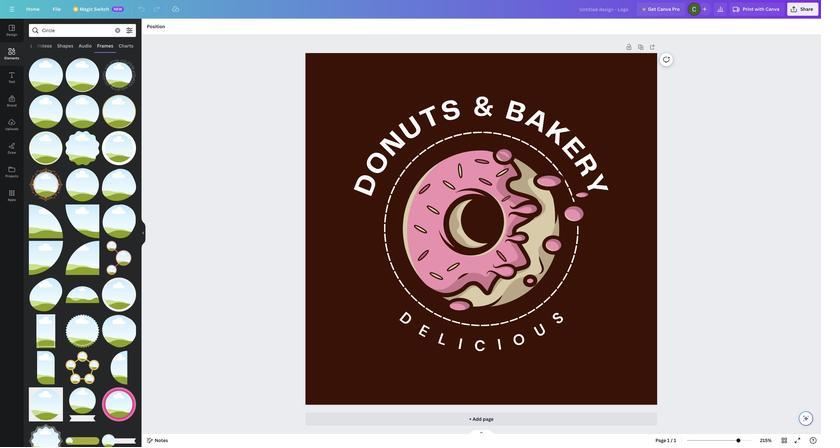 Task type: vqa. For each thing, say whether or not it's contained in the screenshot.
Shapes
yes



Task type: locate. For each thing, give the bounding box(es) containing it.
projects
[[5, 174, 18, 178]]

1 circle frame image from the top
[[29, 58, 63, 92]]

1 horizontal spatial circle photoholder with name banner image
[[102, 424, 136, 447]]

notes button
[[144, 435, 171, 446]]

1 vertical spatial o
[[510, 329, 528, 351]]

+ add page button
[[306, 413, 657, 426]]

b
[[503, 97, 529, 128]]

frames button
[[94, 40, 116, 52]]

0 horizontal spatial 1
[[667, 437, 670, 444]]

videos button
[[34, 40, 54, 52]]

quarter circle photo holder frame image
[[29, 204, 63, 238], [65, 204, 99, 238], [29, 241, 63, 275], [65, 241, 99, 275]]

1 horizontal spatial o
[[510, 329, 528, 351]]

0 vertical spatial u
[[396, 113, 428, 146]]

profile picture retro round frame image
[[65, 95, 99, 129], [29, 131, 63, 165], [65, 168, 99, 202]]

audio button
[[76, 40, 94, 52]]

Search elements search field
[[42, 24, 111, 37]]

charts
[[119, 43, 134, 49]]

d inside d e l
[[395, 308, 416, 330]]

0 vertical spatial simple half circle frame image
[[65, 278, 99, 312]]

a
[[522, 105, 553, 138]]

circle frame image
[[29, 58, 63, 92], [29, 95, 63, 129]]

1 vertical spatial d
[[395, 308, 416, 330]]

1 horizontal spatial 1
[[674, 437, 676, 444]]

1 vertical spatial simple half circle frame image
[[102, 351, 136, 385]]

canva left the pro
[[657, 6, 671, 12]]

elements
[[4, 56, 19, 60]]

d for d e l
[[395, 308, 416, 330]]

e
[[557, 133, 589, 165], [415, 321, 432, 342]]

i
[[456, 334, 464, 354], [496, 335, 503, 355]]

gradient gold round frame image
[[102, 95, 136, 129]]

1 canva from the left
[[657, 6, 671, 12]]

0 vertical spatial circle photoholder with name banner image
[[65, 388, 99, 421]]

d e l
[[395, 308, 450, 350]]

1 right the /
[[674, 437, 676, 444]]

1 vertical spatial s
[[548, 308, 568, 329]]

green flower design frame image
[[65, 131, 99, 165]]

215%
[[760, 437, 772, 444]]

canva inside button
[[657, 6, 671, 12]]

canva right with
[[766, 6, 780, 12]]

0 horizontal spatial s
[[439, 96, 464, 127]]

c
[[474, 336, 485, 356]]

o for o u s
[[510, 329, 528, 351]]

design button
[[0, 19, 24, 42]]

0 vertical spatial e
[[557, 133, 589, 165]]

1 left the /
[[667, 437, 670, 444]]

show pages image
[[466, 430, 497, 435]]

o inside o u s
[[510, 329, 528, 351]]

home
[[26, 6, 40, 12]]

1
[[667, 437, 670, 444], [674, 437, 676, 444]]

transparent circle frame image
[[102, 131, 136, 165]]

0 vertical spatial o
[[361, 147, 396, 180]]

0 vertical spatial circle frame image
[[29, 58, 63, 92]]

&
[[473, 94, 494, 122]]

1 horizontal spatial u
[[531, 320, 549, 342]]

t
[[417, 103, 445, 135]]

brand button
[[0, 90, 24, 113]]

0 horizontal spatial e
[[415, 321, 432, 342]]

s
[[439, 96, 464, 127], [548, 308, 568, 329]]

i right the c
[[496, 335, 503, 355]]

0 horizontal spatial circle photoholder with name banner image
[[65, 388, 99, 421]]

brand
[[7, 103, 17, 108]]

o
[[361, 147, 396, 180], [510, 329, 528, 351]]

/
[[671, 437, 673, 444]]

u
[[396, 113, 428, 146], [531, 320, 549, 342]]

1 horizontal spatial s
[[548, 308, 568, 329]]

position
[[147, 23, 165, 30]]

1 vertical spatial circle frame image
[[29, 95, 63, 129]]

y
[[579, 172, 611, 200]]

1 vertical spatial e
[[415, 321, 432, 342]]

i right "l"
[[456, 334, 464, 354]]

1 horizontal spatial e
[[557, 133, 589, 165]]

0 horizontal spatial canva
[[657, 6, 671, 12]]

side panel tab list
[[0, 19, 24, 208]]

1 vertical spatial u
[[531, 320, 549, 342]]

2 canva from the left
[[766, 6, 780, 12]]

draw button
[[0, 137, 24, 160]]

canva assistant image
[[802, 415, 810, 423]]

1 vertical spatial profile picture retro round frame image
[[29, 131, 63, 165]]

k
[[541, 117, 573, 151]]

award shaped circle frame image
[[65, 314, 99, 348]]

o u s
[[510, 308, 568, 351]]

apps button
[[0, 184, 24, 208]]

draw
[[8, 150, 16, 155]]

switch
[[94, 6, 109, 12]]

circle photoholder with name banner image up circle button frame 'image'
[[65, 388, 99, 421]]

d for d
[[351, 171, 384, 200]]

2 vertical spatial profile picture retro round frame image
[[65, 168, 99, 202]]

vintage floral circle frame image
[[102, 58, 136, 92]]

0 horizontal spatial u
[[396, 113, 428, 146]]

circle photoholder with name banner image down the double circle profile frame image
[[102, 424, 136, 447]]

add
[[473, 416, 482, 422]]

1 horizontal spatial canva
[[766, 6, 780, 12]]

canva inside dropdown button
[[766, 6, 780, 12]]

elegant diwali frame image
[[29, 168, 63, 202]]

uploads button
[[0, 113, 24, 137]]

circle photoholder with name banner image
[[65, 388, 99, 421], [102, 424, 136, 447]]

d
[[351, 171, 384, 200], [395, 308, 416, 330]]

position button
[[144, 21, 168, 32]]

canva
[[657, 6, 671, 12], [766, 6, 780, 12]]

+
[[469, 416, 472, 422]]

2 circle frame image from the top
[[29, 95, 63, 129]]

share
[[801, 6, 813, 12]]

0 horizontal spatial o
[[361, 147, 396, 180]]

frames
[[97, 43, 113, 49]]

file button
[[47, 3, 66, 16]]

simple half circle frame image
[[65, 278, 99, 312], [102, 351, 136, 385]]

design
[[6, 32, 17, 37]]

lined semi circle frame image
[[29, 351, 63, 385]]

group
[[29, 54, 63, 92], [65, 54, 99, 92], [102, 54, 136, 92], [29, 91, 63, 129], [65, 91, 99, 129], [102, 91, 136, 129], [29, 127, 63, 165], [65, 127, 99, 165], [102, 127, 136, 165], [29, 164, 63, 202], [65, 164, 99, 202], [102, 164, 136, 202], [65, 201, 99, 238], [102, 201, 136, 238], [29, 204, 63, 238], [29, 237, 63, 275], [65, 237, 99, 275], [102, 237, 136, 275], [29, 274, 63, 312], [65, 274, 99, 312], [102, 274, 136, 312], [29, 310, 63, 348], [65, 310, 99, 348], [102, 310, 136, 348], [29, 347, 63, 385], [102, 347, 136, 385], [65, 351, 99, 385], [29, 384, 63, 421], [65, 384, 99, 421], [102, 384, 136, 421], [29, 420, 63, 447], [65, 420, 99, 447], [102, 420, 136, 447]]

0 horizontal spatial d
[[351, 171, 384, 200]]

0 vertical spatial d
[[351, 171, 384, 200]]

get canva pro button
[[637, 3, 685, 16]]

videos
[[37, 43, 52, 49]]

uploads
[[5, 127, 18, 131]]

+ add page
[[469, 416, 494, 422]]

1 horizontal spatial d
[[395, 308, 416, 330]]



Task type: describe. For each thing, give the bounding box(es) containing it.
n
[[377, 128, 411, 162]]

double circle profile frame image
[[102, 388, 136, 421]]

1 1 from the left
[[667, 437, 670, 444]]

get
[[648, 6, 656, 12]]

print
[[743, 6, 754, 12]]

new
[[114, 7, 122, 11]]

print with canva
[[743, 6, 780, 12]]

photos button
[[13, 40, 34, 52]]

1 horizontal spatial simple half circle frame image
[[102, 351, 136, 385]]

0 vertical spatial profile picture retro round frame image
[[65, 95, 99, 129]]

print with canva button
[[730, 3, 785, 16]]

shapes button
[[54, 40, 76, 52]]

r
[[569, 151, 602, 181]]

vintage nouveau style circle image
[[29, 424, 63, 447]]

elements button
[[0, 42, 24, 66]]

2 1 from the left
[[674, 437, 676, 444]]

pro
[[672, 6, 680, 12]]

home link
[[21, 3, 45, 16]]

magic
[[80, 6, 93, 12]]

e inside d e l
[[415, 321, 432, 342]]

0 vertical spatial s
[[439, 96, 464, 127]]

0 horizontal spatial simple half circle frame image
[[65, 278, 99, 312]]

photos
[[16, 43, 31, 49]]

text button
[[0, 66, 24, 90]]

hide image
[[141, 217, 146, 249]]

share button
[[788, 3, 819, 16]]

circle frame image for topmost profile picture retro round frame
[[29, 95, 63, 129]]

with
[[755, 6, 765, 12]]

page
[[656, 437, 666, 444]]

apps
[[8, 197, 16, 202]]

circle button frame image
[[65, 424, 99, 447]]

get canva pro
[[648, 6, 680, 12]]

audio
[[79, 43, 92, 49]]

u inside o u s
[[531, 320, 549, 342]]

simple film frame image
[[29, 314, 63, 348]]

o for o
[[361, 147, 396, 180]]

circle frame with border image
[[65, 58, 99, 92]]

Design title text field
[[574, 3, 635, 16]]

5 circle pentagonal chart frame image
[[65, 351, 99, 385]]

s inside o u s
[[548, 308, 568, 329]]

main menu bar
[[0, 0, 821, 19]]

215% button
[[755, 435, 777, 446]]

shapes
[[57, 43, 73, 49]]

file
[[53, 6, 61, 12]]

projects button
[[0, 160, 24, 184]]

page
[[483, 416, 494, 422]]

l
[[435, 329, 450, 350]]

magic switch
[[80, 6, 109, 12]]

0 horizontal spatial i
[[456, 334, 464, 354]]

circle linked frame image
[[102, 241, 136, 275]]

notes
[[155, 437, 168, 444]]

lined semi circle lightning frame image
[[29, 278, 63, 312]]

circle frame with square border image
[[29, 388, 63, 421]]

circle frame with thick border image
[[102, 278, 136, 312]]

charts button
[[116, 40, 136, 52]]

page 1 / 1
[[656, 437, 676, 444]]

1 horizontal spatial i
[[496, 335, 503, 355]]

1 vertical spatial circle photoholder with name banner image
[[102, 424, 136, 447]]

circle frame image for circle frame with border image
[[29, 58, 63, 92]]

text
[[8, 79, 15, 84]]



